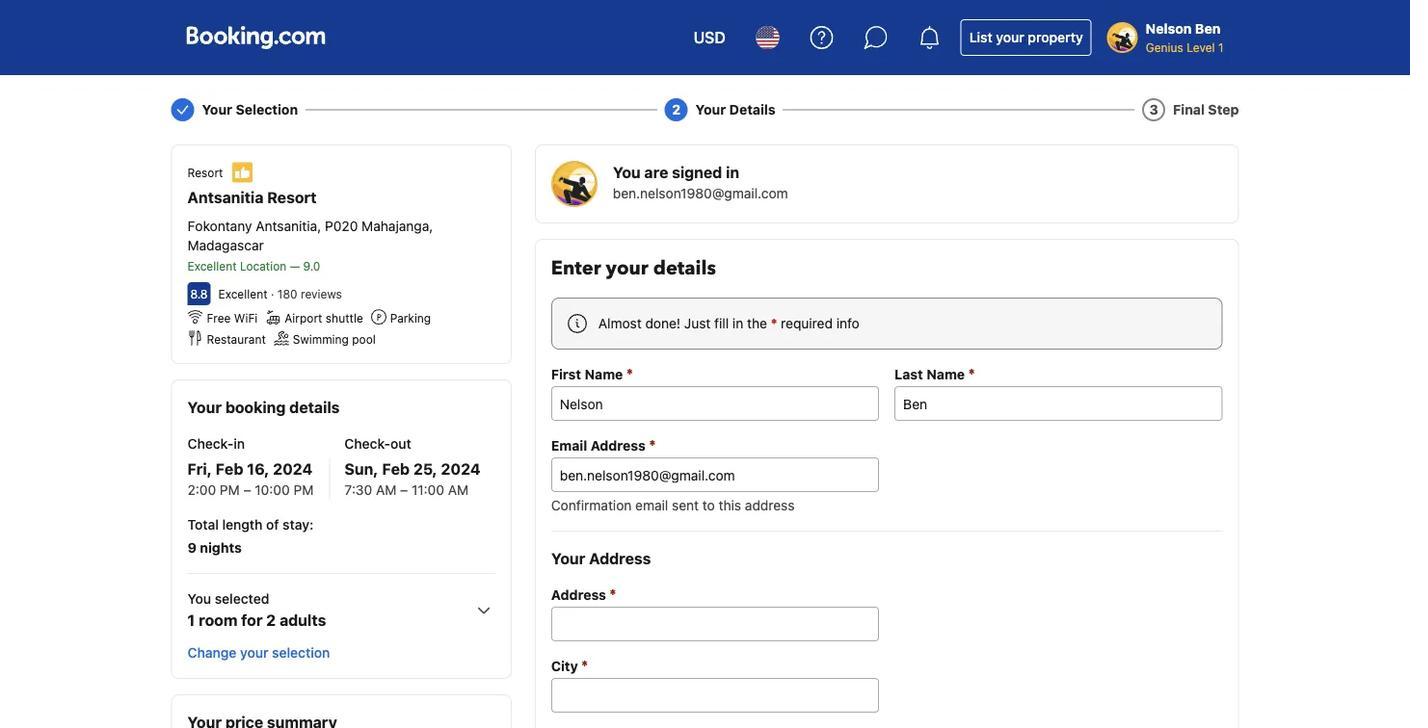 Task type: vqa. For each thing, say whether or not it's contained in the screenshot.
'your' within the LIST YOUR PROPERTY link
yes



Task type: describe. For each thing, give the bounding box(es) containing it.
you for you selected
[[188, 592, 211, 607]]

list your property link
[[961, 19, 1092, 56]]

rated excellent element
[[218, 288, 268, 301]]

in inside you are signed in ben.nelson1980@gmail.com
[[726, 163, 740, 182]]

selected
[[215, 592, 269, 607]]

first name *
[[551, 366, 633, 383]]

first
[[551, 367, 581, 383]]

fill
[[715, 316, 729, 332]]

airport
[[285, 311, 322, 325]]

step
[[1209, 102, 1240, 118]]

9
[[188, 540, 197, 556]]

restaurant
[[207, 333, 266, 346]]

email
[[636, 498, 669, 514]]

check- for fri,
[[188, 436, 234, 452]]

final step
[[1174, 102, 1240, 118]]

—
[[290, 259, 300, 273]]

email address *
[[551, 437, 656, 454]]

out
[[391, 436, 412, 452]]

7:30 am
[[345, 483, 397, 499]]

total length of stay: 9 nights
[[188, 517, 314, 556]]

your for your selection
[[202, 102, 232, 118]]

mahajanga,
[[362, 218, 433, 234]]

2024 for fri, feb 16, 2024
[[273, 460, 313, 479]]

fokontany antsanitia, p020 mahajanga, madagascar excellent location — 9.0
[[188, 218, 433, 273]]

swimming pool
[[293, 333, 376, 346]]

email
[[551, 438, 587, 454]]

2 inside you selected 1 room for  2 adults
[[266, 612, 276, 630]]

25,
[[413, 460, 437, 479]]

to
[[703, 498, 715, 514]]

property
[[1028, 29, 1084, 45]]

almost
[[599, 316, 642, 332]]

you are signed in ben.nelson1980@gmail.com
[[613, 163, 788, 202]]

address
[[745, 498, 795, 514]]

this
[[719, 498, 742, 514]]

of
[[266, 517, 279, 533]]

you selected 1 room for  2 adults
[[188, 592, 326, 630]]

parking
[[390, 311, 431, 325]]

list your property
[[970, 29, 1084, 45]]

airport shuttle
[[285, 311, 363, 325]]

your details
[[696, 102, 776, 118]]

* right the
[[771, 316, 778, 332]]

* down the your address at the left bottom of page
[[610, 587, 617, 604]]

the
[[747, 316, 767, 332]]

2024 for sun, feb 25, 2024
[[441, 460, 481, 479]]

nights
[[200, 540, 242, 556]]

·
[[271, 288, 274, 301]]

check-in fri, feb 16, 2024 2:00 pm – 10:00 pm
[[188, 436, 314, 499]]

feb for 16,
[[216, 460, 243, 479]]

confirmation
[[551, 498, 632, 514]]

fokontany antsanitia, p020 mahajanga, madagascar button
[[188, 217, 495, 256]]

required
[[781, 316, 833, 332]]

final
[[1174, 102, 1205, 118]]

* down the almost
[[627, 366, 633, 383]]

adults
[[280, 612, 326, 630]]

8.8
[[190, 287, 208, 301]]

change
[[188, 646, 237, 661]]

pool
[[352, 333, 376, 346]]

address inside address *
[[551, 588, 606, 604]]

your for enter
[[606, 256, 649, 282]]

length
[[222, 517, 263, 533]]

check- for sun,
[[345, 436, 391, 452]]

details
[[730, 102, 776, 118]]

excellent inside "fokontany antsanitia, p020 mahajanga, madagascar excellent location — 9.0"
[[188, 259, 237, 273]]

fokontany
[[188, 218, 252, 234]]

– for 25,
[[400, 483, 408, 499]]

almost done! just fill in the * required info
[[599, 316, 860, 332]]

confirmation email sent to this address
[[551, 498, 795, 514]]

just
[[685, 316, 711, 332]]

1 vertical spatial in
[[733, 316, 744, 332]]

address for email
[[591, 438, 646, 454]]

last name *
[[895, 366, 975, 383]]

list
[[970, 29, 993, 45]]

info
[[837, 316, 860, 332]]

change your selection link
[[180, 636, 338, 671]]

selection
[[236, 102, 298, 118]]

feb for 25,
[[382, 460, 410, 479]]

for
[[241, 612, 263, 630]]

enter your details
[[551, 256, 716, 282]]

swimming
[[293, 333, 349, 346]]

last
[[895, 367, 924, 383]]

sent
[[672, 498, 699, 514]]

free wifi
[[207, 311, 258, 325]]

* right city
[[582, 658, 588, 675]]

fri,
[[188, 460, 212, 479]]

name for last name *
[[927, 367, 965, 383]]

booking.com online hotel reservations image
[[187, 26, 325, 49]]

shuttle
[[326, 311, 363, 325]]



Task type: locate. For each thing, give the bounding box(es) containing it.
1 inside nelson ben genius level 1
[[1219, 40, 1224, 54]]

check- inside the check-in fri, feb 16, 2024 2:00 pm – 10:00 pm
[[188, 436, 234, 452]]

your for your address
[[551, 550, 586, 568]]

level
[[1187, 40, 1215, 54]]

address inside email address *
[[591, 438, 646, 454]]

excellent · 180 reviews
[[218, 288, 342, 301]]

2024 inside check-out sun, feb 25, 2024 7:30 am – 11:00 am
[[441, 460, 481, 479]]

0 vertical spatial address
[[591, 438, 646, 454]]

wifi
[[234, 311, 258, 325]]

city
[[551, 659, 578, 675]]

reviews
[[301, 288, 342, 301]]

0 horizontal spatial 1
[[188, 612, 195, 630]]

1 vertical spatial 2
[[266, 612, 276, 630]]

– inside the check-in fri, feb 16, 2024 2:00 pm – 10:00 pm
[[244, 483, 251, 499]]

details for enter your details
[[654, 256, 716, 282]]

feb inside check-out sun, feb 25, 2024 7:30 am – 11:00 am
[[382, 460, 410, 479]]

check-
[[188, 436, 234, 452], [345, 436, 391, 452]]

you left are
[[613, 163, 641, 182]]

details up 'just'
[[654, 256, 716, 282]]

check- up fri,
[[188, 436, 234, 452]]

your up address *
[[551, 550, 586, 568]]

address for your
[[589, 550, 651, 568]]

in
[[726, 163, 740, 182], [733, 316, 744, 332], [234, 436, 245, 452]]

0 horizontal spatial name
[[585, 367, 623, 383]]

1 inside you selected 1 room for  2 adults
[[188, 612, 195, 630]]

your booking details
[[188, 399, 340, 417]]

ben.nelson1980@gmail.com
[[613, 186, 788, 202]]

address down the your address at the left bottom of page
[[551, 588, 606, 604]]

your down "for"
[[240, 646, 269, 661]]

* right last
[[969, 366, 975, 383]]

0 horizontal spatial you
[[188, 592, 211, 607]]

0 horizontal spatial check-
[[188, 436, 234, 452]]

1 horizontal spatial name
[[927, 367, 965, 383]]

you for you are signed in
[[613, 163, 641, 182]]

– right 7:30 am
[[400, 483, 408, 499]]

excellent down madagascar
[[188, 259, 237, 273]]

location
[[240, 259, 287, 273]]

1 right level
[[1219, 40, 1224, 54]]

your right "list"
[[996, 29, 1025, 45]]

resort
[[188, 166, 223, 179], [267, 189, 317, 207]]

your selection
[[202, 102, 298, 118]]

0 vertical spatial 1
[[1219, 40, 1224, 54]]

city *
[[551, 658, 588, 675]]

2024 up 10:00 pm
[[273, 460, 313, 479]]

check- inside check-out sun, feb 25, 2024 7:30 am – 11:00 am
[[345, 436, 391, 452]]

name right last
[[927, 367, 965, 383]]

0 horizontal spatial 2024
[[273, 460, 313, 479]]

2 right "for"
[[266, 612, 276, 630]]

nelson
[[1146, 21, 1192, 37]]

0 vertical spatial in
[[726, 163, 740, 182]]

1 horizontal spatial 1
[[1219, 40, 1224, 54]]

0 vertical spatial resort
[[188, 166, 223, 179]]

2024 up 11:00 am
[[441, 460, 481, 479]]

check- up 'sun,'
[[345, 436, 391, 452]]

1 – from the left
[[244, 483, 251, 499]]

1 horizontal spatial your
[[606, 256, 649, 282]]

are
[[645, 163, 669, 182]]

address *
[[551, 587, 617, 604]]

usd button
[[682, 14, 737, 61]]

1 left the room
[[188, 612, 195, 630]]

in inside the check-in fri, feb 16, 2024 2:00 pm – 10:00 pm
[[234, 436, 245, 452]]

2 vertical spatial in
[[234, 436, 245, 452]]

1 horizontal spatial feb
[[382, 460, 410, 479]]

0 vertical spatial your
[[996, 29, 1025, 45]]

signed
[[672, 163, 723, 182]]

in right fill
[[733, 316, 744, 332]]

0 horizontal spatial your
[[240, 646, 269, 661]]

1 vertical spatial address
[[589, 550, 651, 568]]

180
[[278, 288, 298, 301]]

1 horizontal spatial –
[[400, 483, 408, 499]]

name right first on the bottom of page
[[585, 367, 623, 383]]

resort up antsanitia,
[[267, 189, 317, 207]]

your left selection
[[202, 102, 232, 118]]

name inside first name *
[[585, 367, 623, 383]]

1
[[1219, 40, 1224, 54], [188, 612, 195, 630]]

total
[[188, 517, 219, 533]]

0 horizontal spatial –
[[244, 483, 251, 499]]

– for 16,
[[244, 483, 251, 499]]

2 check- from the left
[[345, 436, 391, 452]]

1 vertical spatial your
[[606, 256, 649, 282]]

2 vertical spatial your
[[240, 646, 269, 661]]

your for your booking details
[[188, 399, 222, 417]]

your for change
[[240, 646, 269, 661]]

2024 inside the check-in fri, feb 16, 2024 2:00 pm – 10:00 pm
[[273, 460, 313, 479]]

done!
[[646, 316, 681, 332]]

feb inside the check-in fri, feb 16, 2024 2:00 pm – 10:00 pm
[[216, 460, 243, 479]]

antsanitia
[[188, 189, 264, 207]]

your address
[[551, 550, 651, 568]]

room
[[199, 612, 238, 630]]

nelson ben genius level 1
[[1146, 21, 1224, 54]]

you
[[613, 163, 641, 182], [188, 592, 211, 607]]

0 horizontal spatial 2
[[266, 612, 276, 630]]

antsanitia resort
[[188, 189, 317, 207]]

2:00 pm
[[188, 483, 240, 499]]

3
[[1150, 102, 1159, 118]]

2 vertical spatial address
[[551, 588, 606, 604]]

10:00 pm
[[255, 483, 314, 499]]

2 name from the left
[[927, 367, 965, 383]]

your for list
[[996, 29, 1025, 45]]

1 name from the left
[[585, 367, 623, 383]]

feb
[[216, 460, 243, 479], [382, 460, 410, 479]]

address up address *
[[589, 550, 651, 568]]

name for first name *
[[585, 367, 623, 383]]

Double-check for typos text field
[[551, 458, 880, 493]]

0 horizontal spatial resort
[[188, 166, 223, 179]]

you up the room
[[188, 592, 211, 607]]

details for your booking details
[[290, 399, 340, 417]]

2 left your details
[[672, 102, 681, 118]]

details
[[654, 256, 716, 282], [290, 399, 340, 417]]

in right signed
[[726, 163, 740, 182]]

1 horizontal spatial resort
[[267, 189, 317, 207]]

None text field
[[895, 387, 1223, 421], [551, 607, 880, 642], [551, 679, 880, 714], [895, 387, 1223, 421], [551, 607, 880, 642], [551, 679, 880, 714]]

0 vertical spatial you
[[613, 163, 641, 182]]

feb up the 2:00 pm
[[216, 460, 243, 479]]

– inside check-out sun, feb 25, 2024 7:30 am – 11:00 am
[[400, 483, 408, 499]]

1 vertical spatial 1
[[188, 612, 195, 630]]

1 vertical spatial details
[[290, 399, 340, 417]]

scored 8.8 element
[[188, 283, 211, 306]]

excellent
[[188, 259, 237, 273], [218, 288, 268, 301]]

sun,
[[345, 460, 378, 479]]

0 horizontal spatial feb
[[216, 460, 243, 479]]

1 feb from the left
[[216, 460, 243, 479]]

selection
[[272, 646, 330, 661]]

details right booking
[[290, 399, 340, 417]]

your left booking
[[188, 399, 222, 417]]

name
[[585, 367, 623, 383], [927, 367, 965, 383]]

your right enter
[[606, 256, 649, 282]]

0 vertical spatial 2
[[672, 102, 681, 118]]

16,
[[247, 460, 269, 479]]

1 horizontal spatial 2
[[672, 102, 681, 118]]

0 horizontal spatial details
[[290, 399, 340, 417]]

resort up antsanitia
[[188, 166, 223, 179]]

excellent up wifi
[[218, 288, 268, 301]]

your left details
[[696, 102, 726, 118]]

feb down out
[[382, 460, 410, 479]]

change your selection
[[188, 646, 330, 661]]

2
[[672, 102, 681, 118], [266, 612, 276, 630]]

–
[[244, 483, 251, 499], [400, 483, 408, 499]]

ben
[[1196, 21, 1221, 37]]

1 check- from the left
[[188, 436, 234, 452]]

2 – from the left
[[400, 483, 408, 499]]

name inside last name *
[[927, 367, 965, 383]]

genius
[[1146, 40, 1184, 54]]

1 vertical spatial you
[[188, 592, 211, 607]]

None text field
[[551, 387, 880, 421]]

1 vertical spatial resort
[[267, 189, 317, 207]]

2 2024 from the left
[[441, 460, 481, 479]]

*
[[771, 316, 778, 332], [627, 366, 633, 383], [969, 366, 975, 383], [649, 437, 656, 454], [610, 587, 617, 604], [582, 658, 588, 675]]

you inside you selected 1 room for  2 adults
[[188, 592, 211, 607]]

2 feb from the left
[[382, 460, 410, 479]]

free
[[207, 311, 231, 325]]

in down booking
[[234, 436, 245, 452]]

– down 16,
[[244, 483, 251, 499]]

1 horizontal spatial 2024
[[441, 460, 481, 479]]

11:00 am
[[412, 483, 469, 499]]

your
[[202, 102, 232, 118], [696, 102, 726, 118], [188, 399, 222, 417], [551, 550, 586, 568]]

2 horizontal spatial your
[[996, 29, 1025, 45]]

0 vertical spatial details
[[654, 256, 716, 282]]

madagascar
[[188, 238, 264, 254]]

2024
[[273, 460, 313, 479], [441, 460, 481, 479]]

address
[[591, 438, 646, 454], [589, 550, 651, 568], [551, 588, 606, 604]]

usd
[[694, 28, 726, 47]]

1 vertical spatial excellent
[[218, 288, 268, 301]]

9.0
[[303, 259, 320, 273]]

your
[[996, 29, 1025, 45], [606, 256, 649, 282], [240, 646, 269, 661]]

check-out sun, feb 25, 2024 7:30 am – 11:00 am
[[345, 436, 481, 499]]

1 horizontal spatial you
[[613, 163, 641, 182]]

0 vertical spatial excellent
[[188, 259, 237, 273]]

* up email
[[649, 437, 656, 454]]

1 2024 from the left
[[273, 460, 313, 479]]

p020
[[325, 218, 358, 234]]

address right email on the left of page
[[591, 438, 646, 454]]

your for your details
[[696, 102, 726, 118]]

enter
[[551, 256, 601, 282]]

1 horizontal spatial details
[[654, 256, 716, 282]]

1 horizontal spatial check-
[[345, 436, 391, 452]]

you inside you are signed in ben.nelson1980@gmail.com
[[613, 163, 641, 182]]



